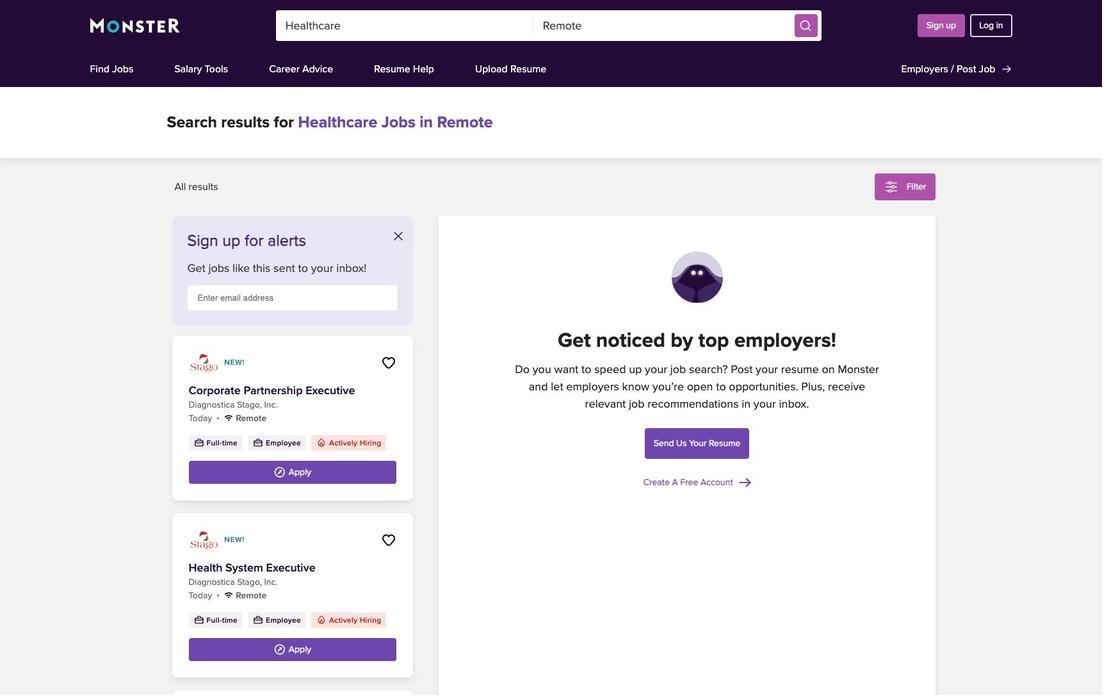 Task type: locate. For each thing, give the bounding box(es) containing it.
save this job image
[[381, 356, 396, 371], [381, 533, 396, 548]]

diagnostica stago, inc. logo image inside corporate partnership executive at diagnostica stago, inc. element
[[189, 353, 219, 374]]

0 vertical spatial save this job image
[[381, 356, 396, 371]]

1 save this job image from the top
[[381, 356, 396, 371]]

save this job image inside corporate partnership executive at diagnostica stago, inc. element
[[381, 356, 396, 371]]

filter image
[[884, 179, 900, 195]]

diagnostica stago, inc. logo image
[[189, 353, 219, 374], [189, 531, 219, 551]]

diagnostica stago, inc. logo image inside health system executive at diagnostica stago, inc. element
[[189, 531, 219, 551]]

filter image
[[884, 179, 900, 195]]

close image
[[394, 232, 403, 241]]

2 diagnostica stago, inc. logo image from the top
[[189, 531, 219, 551]]

save this job image for health system executive at diagnostica stago, inc. element
[[381, 533, 396, 548]]

Enter location or "remote" search field
[[534, 10, 791, 41]]

2 save this job image from the top
[[381, 533, 396, 548]]

search image
[[799, 19, 812, 32]]

diagnostica stago, inc. logo image for corporate partnership executive at diagnostica stago, inc. element
[[189, 353, 219, 374]]

1 vertical spatial diagnostica stago, inc. logo image
[[189, 531, 219, 551]]

1 diagnostica stago, inc. logo image from the top
[[189, 353, 219, 374]]

corporate partnership executive at diagnostica stago, inc. element
[[172, 336, 413, 501]]

save this job image inside health system executive at diagnostica stago, inc. element
[[381, 533, 396, 548]]

0 vertical spatial diagnostica stago, inc. logo image
[[189, 353, 219, 374]]

1 vertical spatial save this job image
[[381, 533, 396, 548]]



Task type: describe. For each thing, give the bounding box(es) containing it.
diagnostica stago, inc. logo image for health system executive at diagnostica stago, inc. element
[[189, 531, 219, 551]]

health system executive at diagnostica stago, inc. element
[[172, 514, 413, 679]]

Search jobs, keywords, companies search field
[[276, 10, 534, 41]]

monster image
[[90, 18, 180, 33]]

save this job image for corporate partnership executive at diagnostica stago, inc. element
[[381, 356, 396, 371]]

email address email field
[[187, 286, 398, 311]]



Task type: vqa. For each thing, say whether or not it's contained in the screenshot.
the Profile Photo on the top left of the page
no



